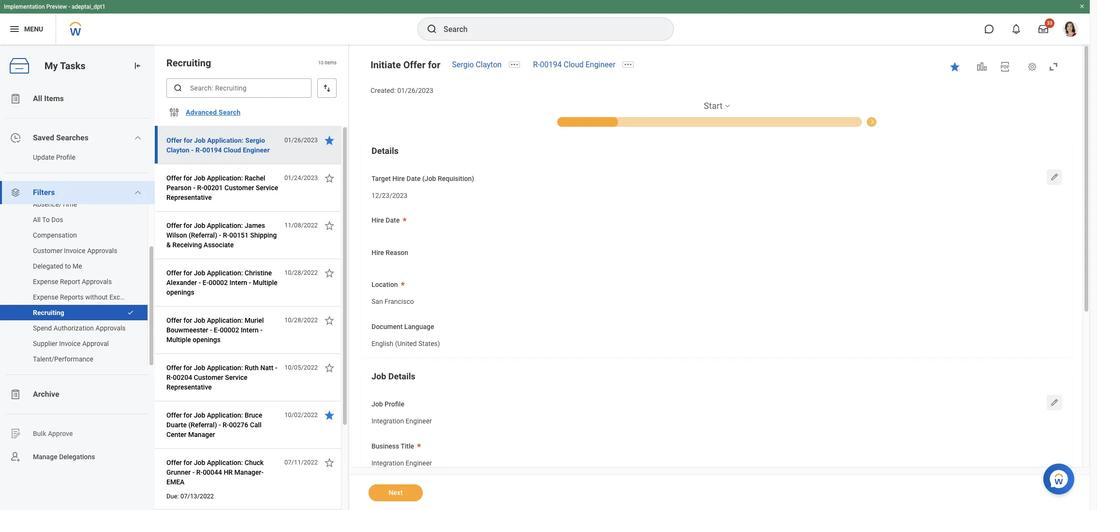 Task type: locate. For each thing, give the bounding box(es) containing it.
0 vertical spatial integration
[[372, 417, 404, 425]]

application: down search
[[207, 137, 244, 144]]

representative for 00204
[[167, 383, 212, 391]]

1 vertical spatial search image
[[173, 83, 183, 93]]

0 horizontal spatial date
[[386, 216, 400, 224]]

(referral) up manager
[[189, 421, 217, 429]]

integration engineer for profile
[[372, 417, 432, 425]]

multiple down christine
[[253, 279, 278, 287]]

offer
[[404, 59, 426, 71], [167, 137, 182, 144], [167, 174, 182, 182], [167, 222, 182, 229], [167, 269, 182, 277], [167, 317, 182, 324], [167, 364, 182, 372], [167, 411, 182, 419], [167, 459, 182, 467]]

for inside 'offer for job application: bruce duarte (referral) ‎- r-00276 call center manager'
[[184, 411, 192, 419]]

service inside offer for job application: rachel pearson ‎- r-00201 customer service representative
[[256, 184, 278, 192]]

0 horizontal spatial sergio
[[245, 137, 265, 144]]

application: up the 00151
[[207, 222, 243, 229]]

english (united states)
[[372, 340, 440, 347]]

customer inside offer for job application: ruth natt ‎- r-00204 customer service representative
[[194, 374, 224, 381]]

‎- down advanced
[[191, 146, 194, 154]]

application: up 00276
[[207, 411, 243, 419]]

for up wilson
[[184, 222, 192, 229]]

2 vertical spatial -
[[260, 326, 263, 334]]

intern down christine
[[230, 279, 247, 287]]

2 star image from the top
[[324, 172, 335, 184]]

star image for offer for job application: sergio clayton ‎- r-00194 cloud engineer
[[324, 135, 335, 146]]

1 (referral) from the top
[[189, 231, 217, 239]]

application: for ruth
[[207, 364, 243, 372]]

1 representative from the top
[[167, 194, 212, 201]]

‎- for offer for job application: christine alexander ‎- e-00002 intern - multiple openings
[[199, 279, 201, 287]]

application: up hr
[[207, 459, 243, 467]]

2 vertical spatial hire
[[372, 249, 384, 256]]

intern down muriel on the left bottom
[[241, 326, 259, 334]]

‎- inside offer for job application: rachel pearson ‎- r-00201 customer service representative
[[193, 184, 196, 192]]

1 horizontal spatial multiple
[[253, 279, 278, 287]]

offer up alexander
[[167, 269, 182, 277]]

rachel
[[245, 174, 265, 182]]

job up job profile element
[[372, 400, 383, 408]]

1 vertical spatial integration
[[372, 459, 404, 467]]

center
[[167, 431, 187, 439]]

all inside all to dos button
[[33, 216, 41, 224]]

job inside offer for job application: ruth natt ‎- r-00204 customer service representative
[[194, 364, 205, 372]]

0 horizontal spatial service
[[225, 374, 248, 381]]

1 horizontal spatial service
[[256, 184, 278, 192]]

job up the receiving
[[194, 222, 205, 229]]

10/28/2022 for offer for job application: muriel bouwmeester ‎- e-00002 intern - multiple openings
[[285, 317, 318, 324]]

1 horizontal spatial cloud
[[564, 60, 584, 69]]

‎- up associate
[[219, 231, 221, 239]]

compensation for the bottom compensation button
[[33, 231, 77, 239]]

multiple inside offer for job application: muriel bouwmeester ‎- e-00002 intern - multiple openings
[[167, 336, 191, 344]]

1 vertical spatial hire
[[372, 216, 384, 224]]

offer inside "offer for job application: christine alexander ‎- e-00002 intern - multiple openings"
[[167, 269, 182, 277]]

00002 inside offer for job application: muriel bouwmeester ‎- e-00002 intern - multiple openings
[[220, 326, 239, 334]]

openings inside "offer for job application: christine alexander ‎- e-00002 intern - multiple openings"
[[167, 289, 194, 296]]

supplier invoice approval button
[[0, 336, 138, 351]]

e- for alexander
[[203, 279, 209, 287]]

user plus image
[[10, 451, 21, 463]]

job down advanced
[[194, 137, 206, 144]]

job inside offer for job application: rachel pearson ‎- r-00201 customer service representative
[[194, 174, 205, 182]]

3 star image from the top
[[324, 220, 335, 231]]

1 integration engineer from the top
[[372, 417, 432, 425]]

0 vertical spatial integration engineer text field
[[372, 412, 432, 428]]

e- inside offer for job application: muriel bouwmeester ‎- e-00002 intern - multiple openings
[[214, 326, 220, 334]]

e- for bouwmeester
[[214, 326, 220, 334]]

4 star image from the top
[[324, 315, 335, 326]]

01/24/2023
[[285, 174, 318, 182]]

1 vertical spatial multiple
[[167, 336, 191, 344]]

search image
[[426, 23, 438, 35], [173, 83, 183, 93]]

sergio inside offer for job application: sergio clayton ‎- r-00194 cloud engineer
[[245, 137, 265, 144]]

1 vertical spatial integration engineer text field
[[372, 453, 432, 470]]

star image for offer for job application: muriel bouwmeester ‎- e-00002 intern - multiple openings
[[324, 315, 335, 326]]

all items
[[33, 94, 64, 103]]

for for offer for job application: james wilson (referral) ‎- r-00151 shipping & receiving associate
[[184, 222, 192, 229]]

1 vertical spatial invoice
[[59, 340, 81, 348]]

representative inside offer for job application: ruth natt ‎- r-00204 customer service representative
[[167, 383, 212, 391]]

01/26/2023 down initiate offer for on the top of the page
[[398, 87, 434, 94]]

10/28/2022 for offer for job application: christine alexander ‎- e-00002 intern - multiple openings
[[285, 269, 318, 276]]

clock check image
[[10, 132, 21, 144]]

customer down rachel
[[225, 184, 254, 192]]

star image
[[950, 61, 961, 73], [324, 267, 335, 279]]

r- inside offer for job application: chuck grunner ‎- r-00044 hr manager- emea
[[196, 469, 203, 476]]

job up the job profile
[[372, 371, 386, 382]]

location element
[[372, 292, 414, 309]]

1 expense from the top
[[33, 278, 58, 286]]

update
[[33, 153, 54, 161]]

offer for job application: sergio clayton ‎- r-00194 cloud engineer
[[167, 137, 270, 154]]

invoice down spend authorization approvals button
[[59, 340, 81, 348]]

‎- right bouwmeester at the bottom left of page
[[210, 326, 212, 334]]

1 horizontal spatial -
[[249, 279, 251, 287]]

update profile button
[[0, 150, 145, 165]]

supplier invoice approval
[[33, 340, 109, 348]]

(referral) inside offer for job application: james wilson (referral) ‎- r-00151 shipping & receiving associate
[[189, 231, 217, 239]]

10/28/2022 right muriel on the left bottom
[[285, 317, 318, 324]]

for for offer for job application: chuck grunner ‎- r-00044 hr manager- emea
[[184, 459, 192, 467]]

Integration Engineer text field
[[372, 412, 432, 428], [372, 453, 432, 470]]

for inside offer for job application: sergio clayton ‎- r-00194 cloud engineer
[[184, 137, 193, 144]]

customer invoice approvals button
[[0, 243, 138, 258]]

all
[[33, 94, 42, 103], [33, 216, 41, 224]]

0 horizontal spatial compensation
[[33, 231, 77, 239]]

0 vertical spatial (referral)
[[189, 231, 217, 239]]

expense
[[33, 278, 58, 286], [33, 293, 58, 301]]

33 button
[[1034, 18, 1055, 40]]

invoice inside "supplier invoice approval" button
[[59, 340, 81, 348]]

2 expense from the top
[[33, 293, 58, 301]]

profile down saved searches
[[56, 153, 75, 161]]

application: inside 'offer for job application: bruce duarte (referral) ‎- r-00276 call center manager'
[[207, 411, 243, 419]]

my
[[45, 60, 58, 71]]

customer for offer for job application: ruth natt ‎- r-00204 customer service representative
[[194, 374, 224, 381]]

integration engineer text field down title
[[372, 453, 432, 470]]

0 vertical spatial recruiting
[[167, 57, 211, 69]]

invoice for approvals
[[64, 247, 86, 255]]

1 vertical spatial 10/28/2022
[[285, 317, 318, 324]]

job inside offer for job application: james wilson (referral) ‎- r-00151 shipping & receiving associate
[[194, 222, 205, 229]]

1 horizontal spatial compensation button
[[867, 116, 910, 127]]

service inside offer for job application: ruth natt ‎- r-00204 customer service representative
[[225, 374, 248, 381]]

view printable version (pdf) image
[[1000, 61, 1012, 73]]

openings down alexander
[[167, 289, 194, 296]]

hire reason
[[372, 249, 409, 256]]

approvals up approval in the left bottom of the page
[[96, 324, 126, 332]]

6 star image from the top
[[324, 410, 335, 421]]

customer up delegated
[[33, 247, 62, 255]]

1 horizontal spatial search image
[[426, 23, 438, 35]]

1 list from the top
[[0, 87, 155, 469]]

0 horizontal spatial star image
[[324, 267, 335, 279]]

0 horizontal spatial multiple
[[167, 336, 191, 344]]

all left to
[[33, 216, 41, 224]]

representative down 00204
[[167, 383, 212, 391]]

expense down delegated
[[33, 278, 58, 286]]

0 horizontal spatial customer
[[33, 247, 62, 255]]

tasks
[[60, 60, 86, 71]]

for up pearson
[[184, 174, 192, 182]]

00002 right bouwmeester at the bottom left of page
[[220, 326, 239, 334]]

1 vertical spatial compensation button
[[0, 228, 138, 243]]

for for offer for job application: ruth natt ‎- r-00204 customer service representative
[[184, 364, 192, 372]]

application: for sergio
[[207, 137, 244, 144]]

0 vertical spatial 10/28/2022
[[285, 269, 318, 276]]

all left "items"
[[33, 94, 42, 103]]

offer inside 'offer for job application: bruce duarte (referral) ‎- r-00276 call center manager'
[[167, 411, 182, 419]]

engineer inside job profile element
[[406, 417, 432, 425]]

0 vertical spatial representative
[[167, 194, 212, 201]]

1 vertical spatial service
[[225, 374, 248, 381]]

list containing all items
[[0, 87, 155, 469]]

talent/performance
[[33, 355, 93, 363]]

profile
[[56, 153, 75, 161], [385, 400, 405, 408]]

muriel
[[245, 317, 264, 324]]

search image up configure image
[[173, 83, 183, 93]]

job inside 'offer for job application: bruce duarte (referral) ‎- r-00276 call center manager'
[[194, 411, 205, 419]]

close environment banner image
[[1080, 3, 1086, 9]]

1 vertical spatial -
[[249, 279, 251, 287]]

‎- right pearson
[[193, 184, 196, 192]]

for up created: 01/26/2023
[[428, 59, 441, 71]]

0 vertical spatial 00194
[[540, 60, 562, 69]]

offer for offer for job application: james wilson (referral) ‎- r-00151 shipping & receiving associate
[[167, 222, 182, 229]]

document language element
[[372, 333, 440, 351]]

0 vertical spatial service
[[256, 184, 278, 192]]

0 vertical spatial multiple
[[253, 279, 278, 287]]

e- inside "offer for job application: christine alexander ‎- e-00002 intern - multiple openings"
[[203, 279, 209, 287]]

10
[[318, 60, 324, 65]]

profile logan mcneil image
[[1064, 21, 1079, 39]]

0 vertical spatial openings
[[167, 289, 194, 296]]

1 vertical spatial e-
[[214, 326, 220, 334]]

10/28/2022 right christine
[[285, 269, 318, 276]]

date down 12/23/2023
[[386, 216, 400, 224]]

- inside "offer for job application: christine alexander ‎- e-00002 intern - multiple openings"
[[249, 279, 251, 287]]

integration engineer down the job profile
[[372, 417, 432, 425]]

job inside "offer for job application: christine alexander ‎- e-00002 intern - multiple openings"
[[194, 269, 205, 277]]

01/26/2023 up "01/24/2023"
[[285, 137, 318, 144]]

star image for offer for job application: ruth natt ‎- r-00204 customer service representative
[[324, 362, 335, 374]]

absence/time button
[[0, 197, 138, 212]]

- right preview
[[68, 3, 70, 10]]

sergio clayton link
[[452, 60, 502, 69]]

0 vertical spatial compensation
[[872, 118, 910, 125]]

- down muriel on the left bottom
[[260, 326, 263, 334]]

offer inside offer for job application: ruth natt ‎- r-00204 customer service representative
[[167, 364, 182, 372]]

representative inside offer for job application: rachel pearson ‎- r-00201 customer service representative
[[167, 194, 212, 201]]

1 integration engineer text field from the top
[[372, 412, 432, 428]]

for for offer for job application: muriel bouwmeester ‎- e-00002 intern - multiple openings
[[184, 317, 192, 324]]

language
[[405, 323, 434, 331]]

date
[[407, 175, 421, 182], [386, 216, 400, 224]]

- inside offer for job application: muriel bouwmeester ‎- e-00002 intern - multiple openings
[[260, 326, 263, 334]]

profile up job profile element
[[385, 400, 405, 408]]

approvals for spend authorization approvals
[[96, 324, 126, 332]]

all inside all items button
[[33, 94, 42, 103]]

hire for hire date
[[372, 216, 384, 224]]

cloud down search workday search field
[[564, 60, 584, 69]]

1 horizontal spatial customer
[[194, 374, 224, 381]]

(referral) up associate
[[189, 231, 217, 239]]

1 horizontal spatial sergio
[[452, 60, 474, 69]]

1 horizontal spatial recruiting
[[167, 57, 211, 69]]

e-
[[203, 279, 209, 287], [214, 326, 220, 334]]

sort image
[[322, 83, 332, 93]]

cloud down search
[[224, 146, 241, 154]]

job for offer for job application: bruce duarte (referral) ‎- r-00276 call center manager
[[194, 411, 205, 419]]

document
[[372, 323, 403, 331]]

delegated to me button
[[0, 258, 138, 274]]

intern for muriel
[[241, 326, 259, 334]]

application: inside offer for job application: muriel bouwmeester ‎- e-00002 intern - multiple openings
[[207, 317, 243, 324]]

for inside offer for job application: rachel pearson ‎- r-00201 customer service representative
[[184, 174, 192, 182]]

expense for expense reports without exceptions
[[33, 293, 58, 301]]

service
[[256, 184, 278, 192], [225, 374, 248, 381]]

integration engineer for title
[[372, 459, 432, 467]]

offer up grunner
[[167, 459, 182, 467]]

0 horizontal spatial profile
[[56, 153, 75, 161]]

integration inside job profile element
[[372, 417, 404, 425]]

my tasks element
[[0, 45, 155, 510]]

job
[[194, 137, 206, 144], [194, 174, 205, 182], [194, 222, 205, 229], [194, 269, 205, 277], [194, 317, 205, 324], [194, 364, 205, 372], [372, 371, 386, 382], [372, 400, 383, 408], [194, 411, 205, 419], [194, 459, 205, 467]]

james
[[245, 222, 265, 229]]

job up the 00201 at the top left
[[194, 174, 205, 182]]

filters button
[[0, 181, 155, 204]]

profile inside the job details 'element'
[[385, 400, 405, 408]]

start navigation
[[361, 100, 1074, 127]]

‎- inside offer for job application: ruth natt ‎- r-00204 customer service representative
[[275, 364, 277, 372]]

1 vertical spatial profile
[[385, 400, 405, 408]]

1 vertical spatial star image
[[324, 267, 335, 279]]

alexander
[[167, 279, 197, 287]]

wilson
[[167, 231, 187, 239]]

recruiting inside item list element
[[167, 57, 211, 69]]

1 vertical spatial sergio
[[245, 137, 265, 144]]

integration down business
[[372, 459, 404, 467]]

multiple for offer for job application: christine alexander ‎- e-00002 intern - multiple openings
[[253, 279, 278, 287]]

bulk approve
[[33, 430, 73, 437]]

job inside offer for job application: sergio clayton ‎- r-00194 cloud engineer
[[194, 137, 206, 144]]

star image for offer for job application: rachel pearson ‎- r-00201 customer service representative
[[324, 172, 335, 184]]

0 vertical spatial 00002
[[209, 279, 228, 287]]

search
[[219, 108, 241, 116]]

San Francisco text field
[[372, 292, 414, 309]]

0 vertical spatial expense
[[33, 278, 58, 286]]

0 horizontal spatial compensation button
[[0, 228, 138, 243]]

5 star image from the top
[[324, 362, 335, 374]]

0 vertical spatial profile
[[56, 153, 75, 161]]

application: inside offer for job application: sergio clayton ‎- r-00194 cloud engineer
[[207, 137, 244, 144]]

openings for bouwmeester
[[193, 336, 221, 344]]

‎- inside "offer for job application: christine alexander ‎- e-00002 intern - multiple openings"
[[199, 279, 201, 287]]

profile inside button
[[56, 153, 75, 161]]

1 vertical spatial intern
[[241, 326, 259, 334]]

hire
[[393, 175, 405, 182], [372, 216, 384, 224], [372, 249, 384, 256]]

job inside offer for job application: chuck grunner ‎- r-00044 hr manager- emea
[[194, 459, 205, 467]]

for up 'duarte'
[[184, 411, 192, 419]]

representative down pearson
[[167, 194, 212, 201]]

offer inside offer for job application: james wilson (referral) ‎- r-00151 shipping & receiving associate
[[167, 222, 182, 229]]

2 (referral) from the top
[[189, 421, 217, 429]]

2 vertical spatial customer
[[194, 374, 224, 381]]

date left (job
[[407, 175, 421, 182]]

1 vertical spatial 01/26/2023
[[285, 137, 318, 144]]

‎- for offer for job application: sergio clayton ‎- r-00194 cloud engineer
[[191, 146, 194, 154]]

clipboard image
[[10, 93, 21, 105]]

application: left muriel on the left bottom
[[207, 317, 243, 324]]

hire right the target
[[393, 175, 405, 182]]

‎- left 00276
[[219, 421, 221, 429]]

7 star image from the top
[[324, 457, 335, 469]]

1 vertical spatial details
[[389, 371, 416, 382]]

duarte
[[167, 421, 187, 429]]

for inside "offer for job application: christine alexander ‎- e-00002 intern - multiple openings"
[[184, 269, 192, 277]]

approvals for customer invoice approvals
[[87, 247, 117, 255]]

1 vertical spatial customer
[[33, 247, 62, 255]]

‎- right grunner
[[193, 469, 195, 476]]

application: down associate
[[207, 269, 243, 277]]

offer inside offer for job application: muriel bouwmeester ‎- e-00002 intern - multiple openings
[[167, 317, 182, 324]]

perspective image
[[10, 187, 21, 198]]

details up the target
[[372, 146, 399, 156]]

bruce
[[245, 411, 262, 419]]

ruth
[[245, 364, 259, 372]]

offer up pearson
[[167, 174, 182, 182]]

intern inside "offer for job application: christine alexander ‎- e-00002 intern - multiple openings"
[[230, 279, 247, 287]]

intern inside offer for job application: muriel bouwmeester ‎- e-00002 intern - multiple openings
[[241, 326, 259, 334]]

for up grunner
[[184, 459, 192, 467]]

for inside offer for job application: chuck grunner ‎- r-00044 hr manager- emea
[[184, 459, 192, 467]]

offer inside offer for job application: sergio clayton ‎- r-00194 cloud engineer
[[167, 137, 182, 144]]

due: 07/13/2022
[[167, 493, 214, 500]]

0 vertical spatial -
[[68, 3, 70, 10]]

offer up 'duarte'
[[167, 411, 182, 419]]

1 horizontal spatial star image
[[950, 61, 961, 73]]

offer for offer for job application: rachel pearson ‎- r-00201 customer service representative
[[167, 174, 182, 182]]

0 vertical spatial hire
[[393, 175, 405, 182]]

0 vertical spatial star image
[[950, 61, 961, 73]]

configure image
[[168, 106, 180, 118]]

e- right bouwmeester at the bottom left of page
[[214, 326, 220, 334]]

approvals up 'delegated to me' button
[[87, 247, 117, 255]]

offer up wilson
[[167, 222, 182, 229]]

‎- inside offer for job application: chuck grunner ‎- r-00044 hr manager- emea
[[193, 469, 195, 476]]

1 vertical spatial all
[[33, 216, 41, 224]]

job up bouwmeester at the bottom left of page
[[194, 317, 205, 324]]

me
[[73, 262, 82, 270]]

1 vertical spatial compensation
[[33, 231, 77, 239]]

0 vertical spatial clayton
[[476, 60, 502, 69]]

for for offer for job application: rachel pearson ‎- r-00201 customer service representative
[[184, 174, 192, 182]]

search image up initiate offer for on the top of the page
[[426, 23, 438, 35]]

invoice inside 'customer invoice approvals' button
[[64, 247, 86, 255]]

integration engineer down title
[[372, 459, 432, 467]]

compensation button inside the start navigation
[[867, 116, 910, 127]]

2 integration from the top
[[372, 459, 404, 467]]

integration engineer text field down the job profile
[[372, 412, 432, 428]]

1 10/28/2022 from the top
[[285, 269, 318, 276]]

0 vertical spatial invoice
[[64, 247, 86, 255]]

offer for job application: chuck grunner ‎- r-00044 hr manager- emea button
[[167, 457, 279, 488]]

0 vertical spatial details
[[372, 146, 399, 156]]

1 vertical spatial expense
[[33, 293, 58, 301]]

e- right alexander
[[203, 279, 209, 287]]

approval
[[82, 340, 109, 348]]

2 representative from the top
[[167, 383, 212, 391]]

compensation inside list
[[33, 231, 77, 239]]

0 vertical spatial 01/26/2023
[[398, 87, 434, 94]]

start button
[[704, 100, 723, 112]]

1 star image from the top
[[324, 135, 335, 146]]

application: up the 00201 at the top left
[[207, 174, 243, 182]]

‎- right alexander
[[199, 279, 201, 287]]

1 vertical spatial recruiting
[[33, 309, 64, 317]]

star image for offer for job application: james wilson (referral) ‎- r-00151 shipping & receiving associate
[[324, 220, 335, 231]]

cloud inside offer for job application: sergio clayton ‎- r-00194 cloud engineer
[[224, 146, 241, 154]]

for
[[428, 59, 441, 71], [184, 137, 193, 144], [184, 174, 192, 182], [184, 222, 192, 229], [184, 269, 192, 277], [184, 317, 192, 324], [184, 364, 192, 372], [184, 411, 192, 419], [184, 459, 192, 467]]

2 vertical spatial approvals
[[96, 324, 126, 332]]

1 horizontal spatial date
[[407, 175, 421, 182]]

application: for rachel
[[207, 174, 243, 182]]

business title element
[[372, 453, 432, 471]]

implementation
[[4, 3, 45, 10]]

0 vertical spatial date
[[407, 175, 421, 182]]

2 horizontal spatial customer
[[225, 184, 254, 192]]

hire down 12/23/2023
[[372, 216, 384, 224]]

1 vertical spatial openings
[[193, 336, 221, 344]]

for up alexander
[[184, 269, 192, 277]]

for inside offer for job application: muriel bouwmeester ‎- e-00002 intern - multiple openings
[[184, 317, 192, 324]]

00194 down search workday search field
[[540, 60, 562, 69]]

to
[[42, 216, 50, 224]]

1 vertical spatial integration engineer
[[372, 459, 432, 467]]

for up bouwmeester at the bottom left of page
[[184, 317, 192, 324]]

reports
[[60, 293, 84, 301]]

customer inside offer for job application: rachel pearson ‎- r-00201 customer service representative
[[225, 184, 254, 192]]

multiple
[[253, 279, 278, 287], [167, 336, 191, 344]]

chevron right image
[[867, 116, 879, 125]]

0 vertical spatial compensation button
[[867, 116, 910, 127]]

compensation for compensation button within the the start navigation
[[872, 118, 910, 125]]

1 all from the top
[[33, 94, 42, 103]]

openings down bouwmeester at the bottom left of page
[[193, 336, 221, 344]]

2 list from the top
[[0, 197, 155, 367]]

2 integration engineer text field from the top
[[372, 453, 432, 470]]

approve
[[48, 430, 73, 437]]

0 vertical spatial e-
[[203, 279, 209, 287]]

0 horizontal spatial e-
[[203, 279, 209, 287]]

openings inside offer for job application: muriel bouwmeester ‎- e-00002 intern - multiple openings
[[193, 336, 221, 344]]

2 integration engineer from the top
[[372, 459, 432, 467]]

hire left reason
[[372, 249, 384, 256]]

2 horizontal spatial -
[[260, 326, 263, 334]]

compensation inside the start navigation
[[872, 118, 910, 125]]

for inside offer for job application: ruth natt ‎- r-00204 customer service representative
[[184, 364, 192, 372]]

0 horizontal spatial 00194
[[203, 146, 222, 154]]

details up the job profile
[[389, 371, 416, 382]]

0 vertical spatial all
[[33, 94, 42, 103]]

offer for job application: rachel pearson ‎- r-00201 customer service representative button
[[167, 172, 279, 203]]

saved
[[33, 133, 54, 142]]

profile for job profile
[[385, 400, 405, 408]]

offer up 00204
[[167, 364, 182, 372]]

application: inside offer for job application: chuck grunner ‎- r-00044 hr manager- emea
[[207, 459, 243, 467]]

‎- inside offer for job application: muriel bouwmeester ‎- e-00002 intern - multiple openings
[[210, 326, 212, 334]]

multiple down bouwmeester at the bottom left of page
[[167, 336, 191, 344]]

1 vertical spatial 00002
[[220, 326, 239, 334]]

00002 inside "offer for job application: christine alexander ‎- e-00002 intern - multiple openings"
[[209, 279, 228, 287]]

job up "00044"
[[194, 459, 205, 467]]

initiate offer for
[[371, 59, 441, 71]]

application: for christine
[[207, 269, 243, 277]]

1 horizontal spatial profile
[[385, 400, 405, 408]]

approvals up the without
[[82, 278, 112, 286]]

star image for offer for job application: bruce duarte (referral) ‎- r-00276 call center manager
[[324, 410, 335, 421]]

1 vertical spatial approvals
[[82, 278, 112, 286]]

all items button
[[0, 87, 155, 110]]

application: left ruth
[[207, 364, 243, 372]]

00002 right alexander
[[209, 279, 228, 287]]

list
[[0, 87, 155, 469], [0, 197, 155, 367]]

application: inside offer for job application: ruth natt ‎- r-00204 customer service representative
[[207, 364, 243, 372]]

0 horizontal spatial clayton
[[167, 146, 190, 154]]

items
[[44, 94, 64, 103]]

offer for job application: james wilson (referral) ‎- r-00151 shipping & receiving associate
[[167, 222, 277, 249]]

0 horizontal spatial recruiting
[[33, 309, 64, 317]]

justify image
[[9, 23, 20, 35]]

job inside offer for job application: muriel bouwmeester ‎- e-00002 intern - multiple openings
[[194, 317, 205, 324]]

- down christine
[[249, 279, 251, 287]]

offer inside offer for job application: rachel pearson ‎- r-00201 customer service representative
[[167, 174, 182, 182]]

job down bouwmeester at the bottom left of page
[[194, 364, 205, 372]]

multiple inside "offer for job application: christine alexander ‎- e-00002 intern - multiple openings"
[[253, 279, 278, 287]]

job for offer for job application: muriel bouwmeester ‎- e-00002 intern - multiple openings
[[194, 317, 205, 324]]

integration inside business title element
[[372, 459, 404, 467]]

1 horizontal spatial compensation
[[872, 118, 910, 125]]

check image
[[127, 309, 134, 316]]

2 all from the top
[[33, 216, 41, 224]]

offer for job application: bruce duarte (referral) ‎- r-00276 call center manager
[[167, 411, 262, 439]]

details inside 'element'
[[389, 371, 416, 382]]

compensation button
[[867, 116, 910, 127], [0, 228, 138, 243]]

business
[[372, 442, 399, 450]]

offer inside offer for job application: chuck grunner ‎- r-00044 hr manager- emea
[[167, 459, 182, 467]]

view related information image
[[977, 61, 988, 73]]

‎- inside offer for job application: sergio clayton ‎- r-00194 cloud engineer
[[191, 146, 194, 154]]

recruiting
[[167, 57, 211, 69], [33, 309, 64, 317]]

invoice up me
[[64, 247, 86, 255]]

1 horizontal spatial e-
[[214, 326, 220, 334]]

0 horizontal spatial -
[[68, 3, 70, 10]]

customer right 00204
[[194, 374, 224, 381]]

0 vertical spatial customer
[[225, 184, 254, 192]]

chuck
[[245, 459, 264, 467]]

1 vertical spatial (referral)
[[189, 421, 217, 429]]

customer
[[225, 184, 254, 192], [33, 247, 62, 255], [194, 374, 224, 381]]

for for offer for job application: bruce duarte (referral) ‎- r-00276 call center manager
[[184, 411, 192, 419]]

r- inside offer for job application: sergio clayton ‎- r-00194 cloud engineer
[[196, 146, 203, 154]]

job up manager
[[194, 411, 205, 419]]

1 vertical spatial clayton
[[167, 146, 190, 154]]

00194 down advanced search 'button'
[[203, 146, 222, 154]]

2 10/28/2022 from the top
[[285, 317, 318, 324]]

service down rachel
[[256, 184, 278, 192]]

0 horizontal spatial cloud
[[224, 146, 241, 154]]

for up 00204
[[184, 364, 192, 372]]

gear image
[[1028, 62, 1038, 72]]

application: inside offer for job application: rachel pearson ‎- r-00201 customer service representative
[[207, 174, 243, 182]]

without
[[85, 293, 108, 301]]

christine
[[245, 269, 272, 277]]

1 integration from the top
[[372, 417, 404, 425]]

reason
[[386, 249, 409, 256]]

offer down configure image
[[167, 137, 182, 144]]

11/08/2022
[[285, 222, 318, 229]]

application: for chuck
[[207, 459, 243, 467]]

‎- right the natt
[[275, 364, 277, 372]]

for down advanced
[[184, 137, 193, 144]]

application: inside "offer for job application: christine alexander ‎- e-00002 intern - multiple openings"
[[207, 269, 243, 277]]

delegations
[[59, 453, 95, 461]]

intern for christine
[[230, 279, 247, 287]]

0 vertical spatial integration engineer
[[372, 417, 432, 425]]

delegated
[[33, 262, 63, 270]]

0 vertical spatial intern
[[230, 279, 247, 287]]

- for offer for job application: christine alexander ‎- e-00002 intern - multiple openings
[[249, 279, 251, 287]]

expense up the recruiting button
[[33, 293, 58, 301]]

offer for job application: muriel bouwmeester ‎- e-00002 intern - multiple openings button
[[167, 315, 279, 346]]

service down ruth
[[225, 374, 248, 381]]

job profile element
[[372, 411, 432, 429]]

0 horizontal spatial 01/26/2023
[[285, 137, 318, 144]]

07/13/2022
[[181, 493, 214, 500]]

offer up bouwmeester at the bottom left of page
[[167, 317, 182, 324]]

star image
[[324, 135, 335, 146], [324, 172, 335, 184], [324, 220, 335, 231], [324, 315, 335, 326], [324, 362, 335, 374], [324, 410, 335, 421], [324, 457, 335, 469]]

target hire date (job requisition) element
[[372, 185, 408, 203]]

‎- for offer for job application: rachel pearson ‎- r-00201 customer service representative
[[193, 184, 196, 192]]

for inside offer for job application: james wilson (referral) ‎- r-00151 shipping & receiving associate
[[184, 222, 192, 229]]

(referral) inside 'offer for job application: bruce duarte (referral) ‎- r-00276 call center manager'
[[189, 421, 217, 429]]

1 vertical spatial representative
[[167, 383, 212, 391]]

application: inside offer for job application: james wilson (referral) ‎- r-00151 shipping & receiving associate
[[207, 222, 243, 229]]

job up alexander
[[194, 269, 205, 277]]

0 vertical spatial search image
[[426, 23, 438, 35]]

details
[[372, 146, 399, 156], [389, 371, 416, 382]]

integration down the job profile
[[372, 417, 404, 425]]

title
[[401, 442, 414, 450]]



Task type: describe. For each thing, give the bounding box(es) containing it.
0 horizontal spatial search image
[[173, 83, 183, 93]]

created: 01/26/2023
[[371, 87, 434, 94]]

(referral) for receiving
[[189, 231, 217, 239]]

00201
[[204, 184, 223, 192]]

menu banner
[[0, 0, 1091, 45]]

san
[[372, 298, 383, 306]]

1 horizontal spatial clayton
[[476, 60, 502, 69]]

target
[[372, 175, 391, 182]]

location
[[372, 281, 398, 289]]

search image inside menu banner
[[426, 23, 438, 35]]

service for ruth
[[225, 374, 248, 381]]

next button
[[369, 485, 423, 502]]

english
[[372, 340, 394, 347]]

offer for offer for job application: sergio clayton ‎- r-00194 cloud engineer
[[167, 137, 182, 144]]

0 vertical spatial sergio
[[452, 60, 474, 69]]

job for offer for job application: sergio clayton ‎- r-00194 cloud engineer
[[194, 137, 206, 144]]

integration engineer text field for profile
[[372, 412, 432, 428]]

offer for job application: james wilson (referral) ‎- r-00151 shipping & receiving associate button
[[167, 220, 279, 251]]

transformation import image
[[133, 61, 142, 71]]

expense reports without exceptions button
[[0, 289, 143, 305]]

offer for offer for job application: chuck grunner ‎- r-00044 hr manager- emea
[[167, 459, 182, 467]]

dos
[[51, 216, 63, 224]]

customer for offer for job application: rachel pearson ‎- r-00201 customer service representative
[[225, 184, 254, 192]]

Search Workday  search field
[[444, 18, 654, 40]]

rename image
[[10, 428, 21, 440]]

implementation preview -   adeptai_dpt1
[[4, 3, 105, 10]]

1 horizontal spatial 00194
[[540, 60, 562, 69]]

integration for business
[[372, 459, 404, 467]]

target hire date (job requisition)
[[372, 175, 475, 182]]

expense report approvals button
[[0, 274, 138, 289]]

‎- for offer for job application: muriel bouwmeester ‎- e-00002 intern - multiple openings
[[210, 326, 212, 334]]

fullscreen image
[[1049, 61, 1060, 73]]

offer for job application: christine alexander ‎- e-00002 intern - multiple openings
[[167, 269, 278, 296]]

chevron down image
[[134, 134, 142, 142]]

associate
[[204, 241, 234, 249]]

&
[[167, 241, 171, 249]]

saved searches button
[[0, 126, 155, 150]]

for for offer for job application: christine alexander ‎- e-00002 intern - multiple openings
[[184, 269, 192, 277]]

English (United States) text field
[[372, 334, 440, 351]]

all to dos button
[[0, 212, 138, 228]]

1 horizontal spatial 01/26/2023
[[398, 87, 434, 94]]

expense for expense report approvals
[[33, 278, 58, 286]]

manage delegations
[[33, 453, 95, 461]]

job for offer for job application: chuck grunner ‎- r-00044 hr manager- emea
[[194, 459, 205, 467]]

manage delegations link
[[0, 445, 155, 469]]

job details element
[[361, 363, 1074, 477]]

bulk approve link
[[0, 422, 155, 445]]

menu
[[24, 25, 43, 33]]

hire for hire reason
[[372, 249, 384, 256]]

33
[[1048, 20, 1053, 26]]

- for offer for job application: muriel bouwmeester ‎- e-00002 intern - multiple openings
[[260, 326, 263, 334]]

call
[[250, 421, 262, 429]]

initiate
[[371, 59, 401, 71]]

natt
[[261, 364, 274, 372]]

offer for job application: ruth natt ‎- r-00204 customer service representative button
[[167, 362, 279, 393]]

00276
[[229, 421, 248, 429]]

‎- for offer for job application: ruth natt ‎- r-00204 customer service representative
[[275, 364, 277, 372]]

- inside menu banner
[[68, 3, 70, 10]]

job for offer for job application: christine alexander ‎- e-00002 intern - multiple openings
[[194, 269, 205, 277]]

00044
[[203, 469, 222, 476]]

00002 for bouwmeester
[[220, 326, 239, 334]]

profile for update profile
[[56, 153, 75, 161]]

clipboard image
[[10, 389, 21, 400]]

searches
[[56, 133, 89, 142]]

manager
[[188, 431, 215, 439]]

recruiting inside button
[[33, 309, 64, 317]]

1 vertical spatial date
[[386, 216, 400, 224]]

inbox large image
[[1039, 24, 1049, 34]]

service for rachel
[[256, 184, 278, 192]]

my tasks
[[45, 60, 86, 71]]

list containing absence/time
[[0, 197, 155, 367]]

francisco
[[385, 298, 414, 306]]

created:
[[371, 87, 396, 94]]

items
[[325, 60, 337, 65]]

edit image
[[1050, 398, 1060, 408]]

01/26/2023 inside item list element
[[285, 137, 318, 144]]

(referral) for manager
[[189, 421, 217, 429]]

start
[[704, 101, 723, 111]]

star image inside item list element
[[324, 267, 335, 279]]

filters
[[33, 188, 55, 197]]

emea
[[167, 478, 185, 486]]

clayton inside offer for job application: sergio clayton ‎- r-00194 cloud engineer
[[167, 146, 190, 154]]

job for offer for job application: rachel pearson ‎- r-00201 customer service representative
[[194, 174, 205, 182]]

manager-
[[235, 469, 264, 476]]

chevron down image
[[134, 189, 142, 197]]

r-00194 cloud engineer link
[[534, 60, 616, 69]]

Search: Recruiting text field
[[167, 78, 312, 98]]

application: for bruce
[[207, 411, 243, 419]]

r- inside 'offer for job application: bruce duarte (referral) ‎- r-00276 call center manager'
[[223, 421, 229, 429]]

representative for 00201
[[167, 194, 212, 201]]

application: for james
[[207, 222, 243, 229]]

bouwmeester
[[167, 326, 208, 334]]

offer up created: 01/26/2023
[[404, 59, 426, 71]]

offer for offer for job application: christine alexander ‎- e-00002 intern - multiple openings
[[167, 269, 182, 277]]

document language
[[372, 323, 434, 331]]

requisition)
[[438, 175, 475, 182]]

details element
[[361, 137, 1074, 358]]

customer inside the my tasks element
[[33, 247, 62, 255]]

‎- for offer for job application: chuck grunner ‎- r-00044 hr manager- emea
[[193, 469, 195, 476]]

update profile
[[33, 153, 75, 161]]

job for offer for job application: james wilson (referral) ‎- r-00151 shipping & receiving associate
[[194, 222, 205, 229]]

r- inside offer for job application: ruth natt ‎- r-00204 customer service representative
[[167, 374, 173, 381]]

notifications large image
[[1012, 24, 1022, 34]]

customer invoice approvals
[[33, 247, 117, 255]]

preview
[[46, 3, 67, 10]]

next
[[389, 489, 403, 497]]

invoice for approval
[[59, 340, 81, 348]]

all for all to dos
[[33, 216, 41, 224]]

00002 for alexander
[[209, 279, 228, 287]]

talent/performance button
[[0, 351, 138, 367]]

job details
[[372, 371, 416, 382]]

approvals for expense report approvals
[[82, 278, 112, 286]]

edit image
[[1050, 172, 1060, 182]]

spend
[[33, 324, 52, 332]]

delegated to me
[[33, 262, 82, 270]]

manage
[[33, 453, 57, 461]]

offer for offer for job application: muriel bouwmeester ‎- e-00002 intern - multiple openings
[[167, 317, 182, 324]]

application: for muriel
[[207, 317, 243, 324]]

offer for offer for job application: bruce duarte (referral) ‎- r-00276 call center manager
[[167, 411, 182, 419]]

offer for job application: ruth natt ‎- r-00204 customer service representative
[[167, 364, 277, 391]]

expense reports without exceptions
[[33, 293, 143, 301]]

bulk
[[33, 430, 46, 437]]

12/23/2023 text field
[[372, 186, 408, 202]]

hire date
[[372, 216, 400, 224]]

offer for job application: bruce duarte (referral) ‎- r-00276 call center manager button
[[167, 410, 279, 441]]

item list element
[[155, 45, 350, 510]]

advanced
[[186, 108, 217, 116]]

00151
[[229, 231, 249, 239]]

r- inside offer for job application: james wilson (referral) ‎- r-00151 shipping & receiving associate
[[223, 231, 229, 239]]

archive button
[[0, 383, 155, 406]]

‎- inside offer for job application: james wilson (referral) ‎- r-00151 shipping & receiving associate
[[219, 231, 221, 239]]

archive
[[33, 390, 59, 399]]

recruiting button
[[0, 305, 122, 320]]

advanced search button
[[182, 103, 245, 122]]

for for offer for job application: sergio clayton ‎- r-00194 cloud engineer
[[184, 137, 193, 144]]

job for offer for job application: ruth natt ‎- r-00204 customer service representative
[[194, 364, 205, 372]]

all for all items
[[33, 94, 42, 103]]

‎- inside 'offer for job application: bruce duarte (referral) ‎- r-00276 call center manager'
[[219, 421, 221, 429]]

san francisco
[[372, 298, 414, 306]]

offer for offer for job application: ruth natt ‎- r-00204 customer service representative
[[167, 364, 182, 372]]

spend authorization approvals
[[33, 324, 126, 332]]

all to dos
[[33, 216, 63, 224]]

r- inside offer for job application: rachel pearson ‎- r-00201 customer service representative
[[197, 184, 204, 192]]

integration engineer text field for title
[[372, 453, 432, 470]]

engineer inside business title element
[[406, 459, 432, 467]]

0 vertical spatial cloud
[[564, 60, 584, 69]]

openings for alexander
[[167, 289, 194, 296]]

advanced search
[[186, 108, 241, 116]]

grunner
[[167, 469, 191, 476]]

exceptions
[[109, 293, 143, 301]]

multiple for offer for job application: muriel bouwmeester ‎- e-00002 intern - multiple openings
[[167, 336, 191, 344]]

00194 inside offer for job application: sergio clayton ‎- r-00194 cloud engineer
[[203, 146, 222, 154]]

integration for job
[[372, 417, 404, 425]]

hr
[[224, 469, 233, 476]]

engineer inside offer for job application: sergio clayton ‎- r-00194 cloud engineer
[[243, 146, 270, 154]]



Task type: vqa. For each thing, say whether or not it's contained in the screenshot.
4th row from the top of the page
no



